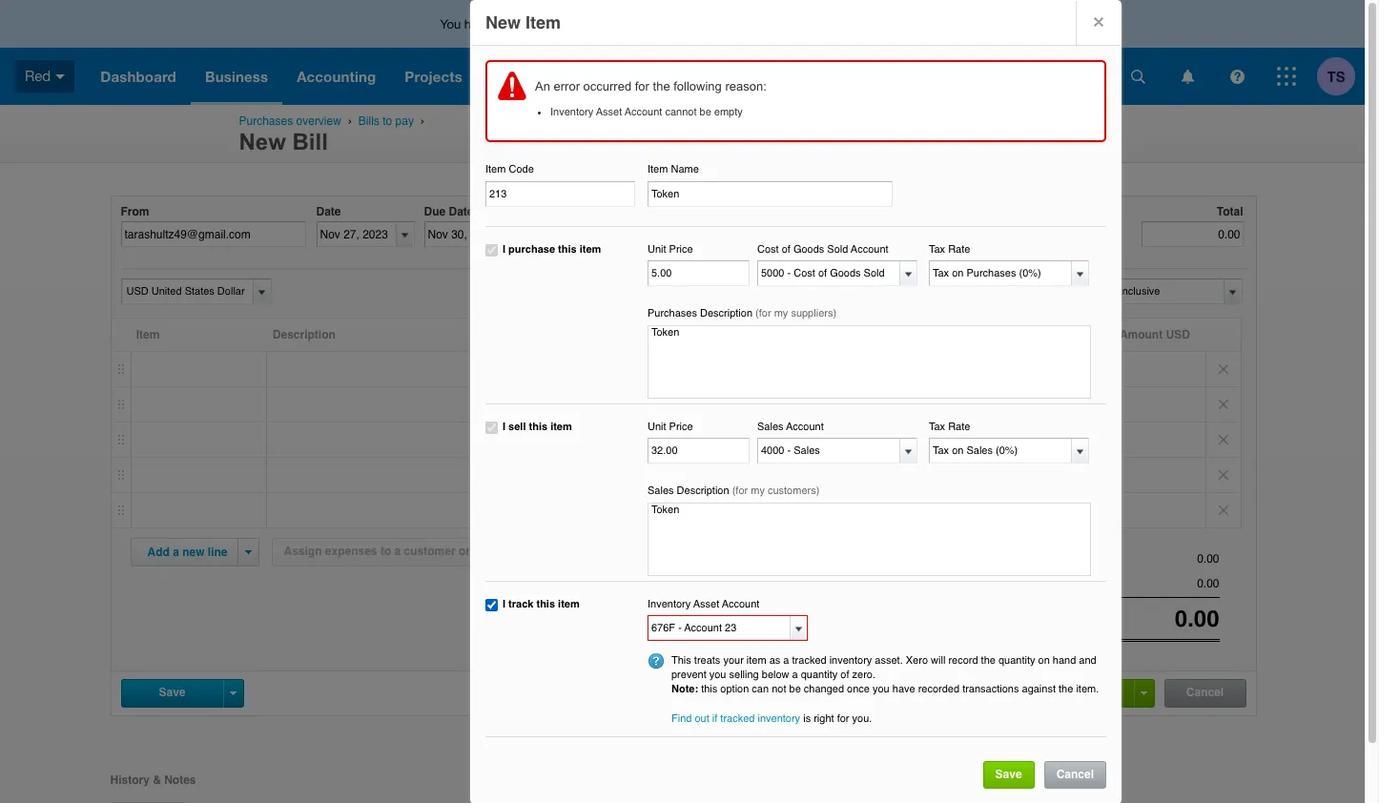 Task type: describe. For each thing, give the bounding box(es) containing it.
sales for sales tax
[[1027, 576, 1056, 590]]

i for i purchase this item
[[503, 243, 506, 255]]

which
[[631, 17, 664, 31]]

to inside purchases overview › bills to pay › new bill
[[383, 114, 392, 128]]

transactions
[[963, 683, 1019, 696]]

i sell this item
[[503, 420, 572, 433]]

I sell this item checkbox
[[486, 421, 498, 434]]

sales tax
[[1027, 576, 1077, 590]]

occurred
[[583, 79, 632, 94]]

1 horizontal spatial the
[[981, 654, 996, 667]]

this inside this treats your item as a tracked inventory asset. xero will record the quantity on hand and prevent you selling below a quantity of zero. note: this option can not be changed once you have recorded transactions against the item.
[[701, 683, 718, 696]]

1 horizontal spatial save
[[996, 768, 1022, 781]]

cancel inside "cancel" link
[[1057, 768, 1094, 781]]

2 delete line item image from the top
[[1206, 423, 1241, 457]]

on
[[1039, 654, 1050, 667]]

cannot
[[665, 106, 697, 118]]

2 vertical spatial tax
[[1059, 576, 1077, 590]]

a left new
[[173, 546, 179, 559]]

Reference text field
[[532, 222, 675, 247]]

1 horizontal spatial new
[[486, 12, 521, 32]]

0 horizontal spatial the
[[653, 79, 670, 94]]

item for sell
[[551, 420, 572, 433]]

item for item name
[[648, 163, 668, 176]]

empty
[[714, 106, 743, 118]]

more add line options... image
[[245, 551, 252, 554]]

if
[[713, 713, 718, 725]]

treats
[[694, 654, 721, 667]]

not
[[772, 683, 787, 696]]

due date
[[424, 205, 474, 218]]

bills to pay link
[[359, 114, 414, 128]]

0 horizontal spatial svg image
[[1182, 69, 1194, 83]]

assign
[[284, 545, 322, 558]]

below
[[762, 669, 790, 681]]

1 delete line item image from the top
[[1206, 352, 1241, 386]]

days
[[512, 16, 539, 31]]

is
[[804, 713, 811, 725]]

record
[[949, 654, 979, 667]]

tax rate for sales account
[[929, 420, 971, 433]]

approve
[[1046, 686, 1093, 699]]

following
[[674, 79, 722, 94]]

inventory for inventory asset account cannot be empty
[[551, 106, 594, 118]]

as
[[770, 654, 781, 667]]

1 vertical spatial you
[[873, 683, 890, 696]]

Date text field
[[317, 222, 396, 246]]

cost of goods sold account
[[758, 243, 889, 255]]

add a new line link
[[136, 539, 239, 566]]

tax rate for cost of goods sold account
[[929, 243, 971, 255]]

this treats your item as a tracked inventory asset. xero will record the quantity on hand and prevent you selling below a quantity of zero. note: this option can not be changed once you have recorded transactions against the item.
[[672, 654, 1099, 696]]

zero.
[[853, 669, 876, 681]]

customer
[[404, 545, 456, 558]]

and
[[1079, 654, 1097, 667]]

pay
[[396, 114, 414, 128]]

1 › from the left
[[348, 114, 352, 127]]

customers)
[[768, 485, 820, 497]]

item for item code
[[486, 163, 506, 176]]

inventory asset account
[[648, 598, 760, 610]]

i for i sell this item
[[503, 420, 506, 433]]

usd
[[1166, 328, 1191, 342]]

code
[[509, 163, 534, 176]]

1 horizontal spatial quantity
[[999, 654, 1036, 667]]

selling
[[729, 669, 759, 681]]

find out if tracked inventory is right for you.
[[672, 713, 872, 725]]

4 delete line item image from the top
[[1206, 493, 1241, 528]]

tax for sales account
[[929, 420, 946, 433]]

history
[[110, 774, 150, 787]]

unit price for cost of goods sold account
[[648, 243, 693, 255]]

find
[[672, 713, 692, 725]]

line
[[208, 546, 228, 559]]

token text field for suppliers)
[[648, 325, 1091, 399]]

you have 18 days left in your trial, which includes all features
[[440, 16, 777, 31]]

2 › from the left
[[421, 114, 425, 127]]

tax for cost of goods sold account
[[929, 243, 946, 255]]

more save options... image
[[230, 692, 237, 695]]

are
[[1073, 284, 1090, 298]]

0 horizontal spatial quantity
[[801, 669, 838, 681]]

item for treats
[[747, 654, 767, 667]]

(for for sales description
[[732, 485, 748, 497]]

account up customers)
[[786, 420, 824, 433]]

i for i track this item
[[503, 598, 506, 610]]

amount usd
[[1120, 328, 1191, 342]]

can
[[752, 683, 769, 696]]

all
[[717, 17, 729, 31]]

0 horizontal spatial for
[[635, 79, 650, 94]]

sales for sales account
[[758, 420, 784, 433]]

total
[[1217, 205, 1244, 218]]

item for track
[[558, 598, 580, 610]]

inventory asset account cannot be empty
[[551, 106, 743, 118]]

reason:
[[726, 79, 767, 94]]

in
[[563, 17, 573, 31]]

assign expenses to a customer or project
[[284, 545, 512, 558]]

account right sold
[[851, 243, 889, 255]]

your inside you have 18 days left in your trial, which includes all features
[[576, 17, 601, 31]]

overview
[[296, 114, 341, 128]]

changed
[[804, 683, 844, 696]]

1 horizontal spatial for
[[837, 713, 850, 725]]

1 vertical spatial description
[[273, 328, 336, 342]]

1 vertical spatial unit
[[652, 328, 674, 342]]

I purchase this item checkbox
[[486, 244, 498, 256]]

Item Code text field
[[486, 181, 635, 207]]

asset for inventory asset account
[[694, 598, 720, 610]]

Due Date text field
[[425, 222, 504, 246]]

purchases for (for my suppliers)
[[648, 307, 697, 320]]

18
[[494, 16, 508, 31]]

svg image inside red popup button
[[56, 74, 65, 79]]

purchases description (for my suppliers)
[[648, 307, 837, 320]]

amounts are
[[1020, 284, 1090, 298]]

unit for i sell this item
[[648, 420, 667, 433]]

hand
[[1053, 654, 1077, 667]]

account down an error occurred for the following reason:
[[625, 106, 663, 118]]

prevent
[[672, 669, 707, 681]]

sold
[[828, 243, 849, 255]]

an error occurred for the following reason:
[[535, 79, 767, 94]]

new item
[[486, 12, 561, 32]]

find out if tracked inventory link
[[672, 713, 801, 725]]

unit price for sales account
[[648, 420, 693, 433]]

notes
[[164, 774, 196, 787]]

sell
[[509, 420, 526, 433]]

item for purchase
[[580, 243, 601, 255]]

have inside this treats your item as a tracked inventory asset. xero will record the quantity on hand and prevent you selling below a quantity of zero. note: this option can not be changed once you have recorded transactions against the item.
[[893, 683, 916, 696]]

description for i purchase this item
[[700, 307, 753, 320]]

cost
[[758, 243, 779, 255]]

0 horizontal spatial save link
[[122, 680, 223, 706]]

once
[[847, 683, 870, 696]]

out
[[695, 713, 710, 725]]

will
[[931, 654, 946, 667]]

inventory for inventory asset account
[[648, 598, 691, 610]]

0 horizontal spatial of
[[782, 243, 791, 255]]

name
[[671, 163, 699, 176]]

Unit Price text field
[[648, 438, 750, 464]]

rate for cost of goods sold account
[[949, 243, 971, 255]]

1 date from the left
[[316, 205, 341, 218]]

my for customers)
[[751, 485, 765, 497]]

purchases for new bill
[[239, 114, 293, 128]]

price for cost of goods sold account
[[669, 243, 693, 255]]

reference
[[532, 205, 587, 218]]

sales account
[[758, 420, 824, 433]]

this
[[672, 654, 692, 667]]

red
[[25, 68, 51, 84]]

against
[[1022, 683, 1056, 696]]

have inside you have 18 days left in your trial, which includes all features
[[464, 17, 491, 31]]

cancel button
[[1165, 680, 1246, 707]]

1 horizontal spatial svg image
[[1278, 67, 1297, 86]]

due
[[424, 205, 446, 218]]

add
[[147, 546, 170, 559]]

token text field for customers)
[[648, 503, 1091, 576]]



Task type: locate. For each thing, give the bounding box(es) containing it.
you.
[[853, 713, 872, 725]]

my for suppliers)
[[774, 307, 788, 320]]

1 vertical spatial sales
[[648, 485, 674, 497]]

item right the track
[[558, 598, 580, 610]]

1 horizontal spatial (for
[[756, 307, 771, 320]]

1 horizontal spatial my
[[774, 307, 788, 320]]

2 horizontal spatial sales
[[1027, 576, 1056, 590]]

your right in
[[576, 17, 601, 31]]

0 vertical spatial of
[[782, 243, 791, 255]]

be
[[700, 106, 712, 118], [790, 683, 801, 696]]

unit
[[648, 243, 667, 255], [652, 328, 674, 342], [648, 420, 667, 433]]

bill
[[292, 129, 328, 155]]

1 vertical spatial purchases
[[648, 307, 697, 320]]

3 delete line item image from the top
[[1206, 458, 1241, 492]]

i right the i sell this item option
[[503, 420, 506, 433]]

account up the selling
[[722, 598, 760, 610]]

approve link
[[1005, 680, 1134, 706]]

0 vertical spatial the
[[653, 79, 670, 94]]

the right record
[[981, 654, 996, 667]]

red button
[[0, 48, 86, 105]]

1 tax rate from the top
[[929, 243, 971, 255]]

your up the selling
[[724, 654, 744, 667]]

a left customer
[[395, 545, 401, 558]]

2 tax rate from the top
[[929, 420, 971, 433]]

1 vertical spatial new
[[239, 129, 286, 155]]

I track this item checkbox
[[486, 599, 498, 611]]

1 horizontal spatial tracked
[[792, 654, 827, 667]]

option
[[721, 683, 749, 696]]

2 date from the left
[[449, 205, 474, 218]]

1 rate from the top
[[949, 243, 971, 255]]

(for left suppliers)
[[756, 307, 771, 320]]

› right pay
[[421, 114, 425, 127]]

sales up customers)
[[758, 420, 784, 433]]

inventory down error
[[551, 106, 594, 118]]

this
[[558, 243, 577, 255], [529, 420, 548, 433], [537, 598, 555, 610], [701, 683, 718, 696]]

goods
[[794, 243, 825, 255]]

description
[[700, 307, 753, 320], [273, 328, 336, 342], [677, 485, 730, 497]]

have down xero
[[893, 683, 916, 696]]

have left 18
[[464, 17, 491, 31]]

trial,
[[604, 17, 628, 31]]

tracked inside this treats your item as a tracked inventory asset. xero will record the quantity on hand and prevent you selling below a quantity of zero. note: this option can not be changed once you have recorded transactions against the item.
[[792, 654, 827, 667]]

1 vertical spatial save
[[996, 768, 1022, 781]]

1 horizontal spatial you
[[873, 683, 890, 696]]

or
[[459, 545, 470, 558]]

of inside this treats your item as a tracked inventory asset. xero will record the quantity on hand and prevent you selling below a quantity of zero. note: this option can not be changed once you have recorded transactions against the item.
[[841, 669, 850, 681]]

item code
[[486, 163, 534, 176]]

be left empty
[[700, 106, 712, 118]]

asset
[[596, 106, 622, 118], [694, 598, 720, 610]]

1 vertical spatial rate
[[949, 420, 971, 433]]

0 vertical spatial have
[[464, 17, 491, 31]]

0 horizontal spatial tracked
[[721, 713, 755, 725]]

0 vertical spatial purchases
[[239, 114, 293, 128]]

new inside purchases overview › bills to pay › new bill
[[239, 129, 286, 155]]

item
[[526, 12, 561, 32], [486, 163, 506, 176], [648, 163, 668, 176], [136, 328, 160, 342]]

track
[[509, 598, 534, 610]]

asset down "occurred" in the top left of the page
[[596, 106, 622, 118]]

Item Name text field
[[648, 181, 893, 207]]

sales description (for my customers)
[[648, 485, 820, 497]]

1 vertical spatial tax
[[929, 420, 946, 433]]

0 horizontal spatial asset
[[596, 106, 622, 118]]

save
[[159, 686, 186, 699], [996, 768, 1022, 781]]

tracked up changed
[[792, 654, 827, 667]]

0 horizontal spatial inventory
[[758, 713, 801, 725]]

tax
[[929, 243, 946, 255], [929, 420, 946, 433], [1059, 576, 1077, 590]]

my left customers)
[[751, 485, 765, 497]]

2 rate from the top
[[949, 420, 971, 433]]

1 vertical spatial cancel
[[1057, 768, 1094, 781]]

0 horizontal spatial be
[[700, 106, 712, 118]]

unit up unit price text box
[[648, 420, 667, 433]]

bills
[[359, 114, 380, 128]]

save left the more save options... image at the left
[[159, 686, 186, 699]]

purchases overview link
[[239, 114, 341, 128]]

features
[[733, 17, 777, 31]]

you down treats
[[710, 669, 727, 681]]

› left bills
[[348, 114, 352, 127]]

0 horizontal spatial ›
[[348, 114, 352, 127]]

0 vertical spatial asset
[[596, 106, 622, 118]]

1 vertical spatial your
[[724, 654, 744, 667]]

tracked right if
[[721, 713, 755, 725]]

token text field down suppliers)
[[648, 325, 1091, 399]]

0 horizontal spatial purchases
[[239, 114, 293, 128]]

the
[[653, 79, 670, 94], [981, 654, 996, 667], [1059, 683, 1074, 696]]

1 horizontal spatial purchases
[[648, 307, 697, 320]]

None text field
[[759, 262, 902, 285], [930, 262, 1073, 285], [122, 280, 250, 303], [1096, 280, 1224, 303], [759, 439, 902, 463], [930, 439, 1073, 463], [1077, 552, 1220, 566], [1077, 606, 1220, 633], [759, 262, 902, 285], [930, 262, 1073, 285], [122, 280, 250, 303], [1096, 280, 1224, 303], [759, 439, 902, 463], [930, 439, 1073, 463], [1077, 552, 1220, 566], [1077, 606, 1220, 633]]

1 vertical spatial unit price
[[652, 328, 706, 342]]

new down purchases overview link
[[239, 129, 286, 155]]

inventory up this
[[648, 598, 691, 610]]

1 vertical spatial save link
[[983, 761, 1035, 789]]

item name
[[648, 163, 699, 176]]

more approve options... image
[[1141, 692, 1148, 695]]

amounts
[[1020, 284, 1070, 298]]

1 horizontal spatial inventory
[[830, 654, 872, 667]]

1 vertical spatial inventory
[[758, 713, 801, 725]]

1 horizontal spatial of
[[841, 669, 850, 681]]

the up inventory asset account cannot be empty
[[653, 79, 670, 94]]

(for left customers)
[[732, 485, 748, 497]]

cancel right more approve options... image
[[1187, 686, 1224, 699]]

i right i track this item option
[[503, 598, 506, 610]]

for left you.
[[837, 713, 850, 725]]

delete line item image
[[1206, 387, 1241, 422]]

0 horizontal spatial inventory
[[551, 106, 594, 118]]

1 vertical spatial be
[[790, 683, 801, 696]]

cancel
[[1187, 686, 1224, 699], [1057, 768, 1094, 781]]

svg image
[[1278, 67, 1297, 86], [1182, 69, 1194, 83]]

date up date text box
[[316, 205, 341, 218]]

date
[[316, 205, 341, 218], [449, 205, 474, 218]]

ts
[[1328, 67, 1346, 84]]

asset up treats
[[694, 598, 720, 610]]

unit for i purchase this item
[[648, 243, 667, 255]]

i track this item
[[503, 598, 580, 610]]

0 horizontal spatial sales
[[648, 485, 674, 497]]

1 vertical spatial price
[[678, 328, 706, 342]]

new
[[486, 12, 521, 32], [239, 129, 286, 155]]

1 vertical spatial inventory
[[648, 598, 691, 610]]

0 vertical spatial unit price
[[648, 243, 693, 255]]

1 horizontal spatial sales
[[758, 420, 784, 433]]

0 vertical spatial inventory
[[830, 654, 872, 667]]

includes
[[667, 17, 713, 31]]

an
[[535, 79, 550, 94]]

have
[[464, 17, 491, 31], [893, 683, 916, 696]]

0 vertical spatial (for
[[756, 307, 771, 320]]

ts banner
[[0, 0, 1365, 105]]

&
[[153, 774, 161, 787]]

Total text field
[[1142, 222, 1244, 247]]

1 vertical spatial quantity
[[801, 669, 838, 681]]

token text field down customers)
[[648, 503, 1091, 576]]

this right purchase
[[558, 243, 577, 255]]

purchases overview › bills to pay › new bill
[[239, 114, 428, 155]]

cancel link
[[1044, 761, 1107, 789]]

2 vertical spatial unit
[[648, 420, 667, 433]]

0 horizontal spatial have
[[464, 17, 491, 31]]

Token text field
[[648, 325, 1091, 399], [648, 503, 1091, 576]]

1 vertical spatial tax rate
[[929, 420, 971, 433]]

expenses
[[325, 545, 377, 558]]

0 vertical spatial quantity
[[999, 654, 1036, 667]]

quantity left on
[[999, 654, 1036, 667]]

0 vertical spatial token text field
[[648, 325, 1091, 399]]

item for item
[[136, 328, 160, 342]]

unit price
[[648, 243, 693, 255], [652, 328, 706, 342], [648, 420, 693, 433]]

tax rate
[[929, 243, 971, 255], [929, 420, 971, 433]]

a right below
[[792, 669, 798, 681]]

1 token text field from the top
[[648, 325, 1091, 399]]

0 vertical spatial your
[[576, 17, 601, 31]]

this for track
[[537, 598, 555, 610]]

the left item.
[[1059, 683, 1074, 696]]

this right 'note:'
[[701, 683, 718, 696]]

amount
[[1120, 328, 1163, 342]]

0 horizontal spatial your
[[576, 17, 601, 31]]

i
[[503, 243, 506, 255], [503, 420, 506, 433], [503, 598, 506, 610]]

2 vertical spatial unit price
[[648, 420, 693, 433]]

1 horizontal spatial ›
[[421, 114, 425, 127]]

1 vertical spatial my
[[751, 485, 765, 497]]

save link left the more save options... image at the left
[[122, 680, 223, 706]]

0 vertical spatial my
[[774, 307, 788, 320]]

purchase
[[509, 243, 555, 255]]

item down the reference
[[580, 243, 601, 255]]

1 horizontal spatial asset
[[694, 598, 720, 610]]

delete line item image
[[1206, 352, 1241, 386], [1206, 423, 1241, 457], [1206, 458, 1241, 492], [1206, 493, 1241, 528]]

of left zero.
[[841, 669, 850, 681]]

quantity up changed
[[801, 669, 838, 681]]

asset for inventory asset account cannot be empty
[[596, 106, 622, 118]]

xero
[[906, 654, 928, 667]]

description for i sell this item
[[677, 485, 730, 497]]

new left left
[[486, 12, 521, 32]]

1 horizontal spatial date
[[449, 205, 474, 218]]

a right as
[[784, 654, 790, 667]]

my
[[774, 307, 788, 320], [751, 485, 765, 497]]

of right cost
[[782, 243, 791, 255]]

item right sell
[[551, 420, 572, 433]]

sales down unit price text box
[[648, 485, 674, 497]]

sales for sales description (for my customers)
[[648, 485, 674, 497]]

1 vertical spatial (for
[[732, 485, 748, 497]]

0 vertical spatial tax
[[929, 243, 946, 255]]

your inside this treats your item as a tracked inventory asset. xero will record the quantity on hand and prevent you selling below a quantity of zero. note: this option can not be changed once you have recorded transactions against the item.
[[724, 654, 744, 667]]

error
[[554, 79, 580, 94]]

1 i from the top
[[503, 243, 506, 255]]

0 horizontal spatial cancel
[[1057, 768, 1094, 781]]

1 vertical spatial have
[[893, 683, 916, 696]]

save left "cancel" link
[[996, 768, 1022, 781]]

inventory left is
[[758, 713, 801, 725]]

you
[[440, 17, 461, 31]]

sales
[[758, 420, 784, 433], [648, 485, 674, 497], [1027, 576, 1056, 590]]

(for for purchases description
[[756, 307, 771, 320]]

svg image
[[1131, 69, 1145, 83], [1230, 69, 1245, 83], [1083, 71, 1094, 82], [56, 74, 65, 79]]

3 i from the top
[[503, 598, 506, 610]]

history & notes
[[110, 774, 196, 787]]

2 vertical spatial the
[[1059, 683, 1074, 696]]

you down zero.
[[873, 683, 890, 696]]

save link left "cancel" link
[[983, 761, 1035, 789]]

cancel inside "cancel" button
[[1187, 686, 1224, 699]]

this right the track
[[537, 598, 555, 610]]

suppliers)
[[791, 307, 837, 320]]

unit price down item name
[[648, 243, 693, 255]]

1 horizontal spatial cancel
[[1187, 686, 1224, 699]]

new
[[182, 546, 205, 559]]

to right expenses
[[381, 545, 391, 558]]

0 vertical spatial unit
[[648, 243, 667, 255]]

1 vertical spatial to
[[381, 545, 391, 558]]

purchases
[[239, 114, 293, 128], [648, 307, 697, 320]]

unit down purchases description (for my suppliers)
[[652, 328, 674, 342]]

2 vertical spatial description
[[677, 485, 730, 497]]

2 token text field from the top
[[648, 503, 1091, 576]]

quantity
[[999, 654, 1036, 667], [801, 669, 838, 681]]

0 vertical spatial i
[[503, 243, 506, 255]]

item left as
[[747, 654, 767, 667]]

to left pay
[[383, 114, 392, 128]]

price down purchases description (for my suppliers)
[[678, 328, 706, 342]]

asset.
[[875, 654, 903, 667]]

item.
[[1077, 683, 1099, 696]]

2 vertical spatial price
[[669, 420, 693, 433]]

0 vertical spatial rate
[[949, 243, 971, 255]]

be inside this treats your item as a tracked inventory asset. xero will record the quantity on hand and prevent you selling below a quantity of zero. note: this option can not be changed once you have recorded transactions against the item.
[[790, 683, 801, 696]]

for up inventory asset account cannot be empty
[[635, 79, 650, 94]]

0 vertical spatial sales
[[758, 420, 784, 433]]

price for sales account
[[669, 420, 693, 433]]

inventory up zero.
[[830, 654, 872, 667]]

inventory
[[551, 106, 594, 118], [648, 598, 691, 610]]

price down name
[[669, 243, 693, 255]]

price up unit price text box
[[669, 420, 693, 433]]

date up due date "text field"
[[449, 205, 474, 218]]

inventory inside this treats your item as a tracked inventory asset. xero will record the quantity on hand and prevent you selling below a quantity of zero. note: this option can not be changed once you have recorded transactions against the item.
[[830, 654, 872, 667]]

this for sell
[[529, 420, 548, 433]]

sales up on
[[1027, 576, 1056, 590]]

cancel down approve link
[[1057, 768, 1094, 781]]

1 vertical spatial for
[[837, 713, 850, 725]]

0 vertical spatial you
[[710, 669, 727, 681]]

0 vertical spatial save
[[159, 686, 186, 699]]

be right the not
[[790, 683, 801, 696]]

0 vertical spatial for
[[635, 79, 650, 94]]

1 vertical spatial of
[[841, 669, 850, 681]]

0 vertical spatial tracked
[[792, 654, 827, 667]]

unit price up unit price text box
[[648, 420, 693, 433]]

2 i from the top
[[503, 420, 506, 433]]

this for purchase
[[558, 243, 577, 255]]

0 horizontal spatial save
[[159, 686, 186, 699]]

0 vertical spatial inventory
[[551, 106, 594, 118]]

1 horizontal spatial be
[[790, 683, 801, 696]]

1 vertical spatial asset
[[694, 598, 720, 610]]

0 vertical spatial cancel
[[1187, 686, 1224, 699]]

assign expenses to a customer or project link
[[271, 538, 524, 567]]

0 vertical spatial new
[[486, 12, 521, 32]]

0 vertical spatial to
[[383, 114, 392, 128]]

0 vertical spatial save link
[[122, 680, 223, 706]]

rate for sales account
[[949, 420, 971, 433]]

from
[[121, 205, 149, 218]]

0 vertical spatial price
[[669, 243, 693, 255]]

0 horizontal spatial my
[[751, 485, 765, 497]]

0 vertical spatial description
[[700, 307, 753, 320]]

my left suppliers)
[[774, 307, 788, 320]]

add a new line
[[147, 546, 228, 559]]

1 vertical spatial the
[[981, 654, 996, 667]]

note:
[[672, 683, 699, 696]]

unit down item name
[[648, 243, 667, 255]]

1 vertical spatial tracked
[[721, 713, 755, 725]]

i purchase this item
[[503, 243, 601, 255]]

2 vertical spatial i
[[503, 598, 506, 610]]

project
[[473, 545, 512, 558]]

i right i purchase this item checkbox
[[503, 243, 506, 255]]

item inside this treats your item as a tracked inventory asset. xero will record the quantity on hand and prevent you selling below a quantity of zero. note: this option can not be changed once you have recorded transactions against the item.
[[747, 654, 767, 667]]

None text field
[[121, 222, 306, 247], [648, 261, 750, 286], [1077, 577, 1220, 591], [649, 617, 792, 640], [121, 222, 306, 247], [648, 261, 750, 286], [1077, 577, 1220, 591], [649, 617, 792, 640]]

unit price down purchases description (for my suppliers)
[[652, 328, 706, 342]]

this right sell
[[529, 420, 548, 433]]

1 horizontal spatial have
[[893, 683, 916, 696]]

0 vertical spatial tax rate
[[929, 243, 971, 255]]

purchases inside purchases overview › bills to pay › new bill
[[239, 114, 293, 128]]

left
[[543, 17, 560, 31]]

recorded
[[918, 683, 960, 696]]



Task type: vqa. For each thing, say whether or not it's contained in the screenshot.
Bills on the top left of page
yes



